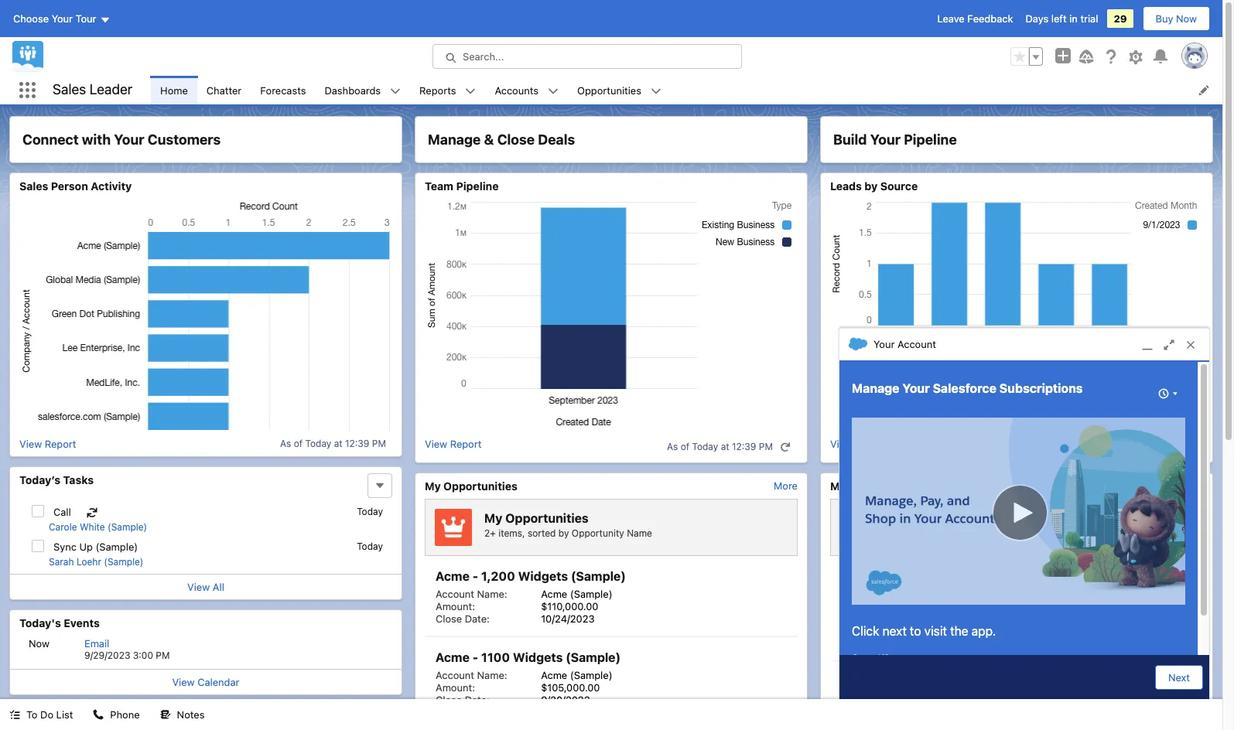 Task type: locate. For each thing, give the bounding box(es) containing it.
view report link up my leads
[[830, 438, 887, 456]]

acme (sample)
[[541, 588, 613, 600], [541, 669, 613, 682]]

2 email: from the top
[[841, 694, 869, 706]]

1 horizontal spatial more
[[1179, 479, 1203, 492]]

2 acme (sample) from the top
[[541, 669, 613, 682]]

dashboards link
[[315, 76, 390, 104]]

today's
[[19, 616, 61, 630]]

activity
[[91, 180, 132, 193]]

my inside my leads 2+ items, sorted by name
[[890, 511, 908, 525]]

as for manage & close deals
[[667, 441, 678, 453]]

2 close date: from the top
[[436, 694, 490, 706]]

2+ up '1,200'
[[484, 528, 496, 539]]

0 vertical spatial amount:
[[436, 600, 475, 613]]

1 - from the top
[[473, 570, 478, 583]]

text default image
[[465, 86, 476, 97], [9, 710, 20, 721], [93, 710, 104, 721], [160, 710, 171, 721]]

0 vertical spatial now
[[1176, 12, 1197, 25]]

today's events
[[19, 616, 100, 630]]

0 horizontal spatial 12:​39
[[345, 438, 369, 450]]

1 vertical spatial close
[[436, 613, 462, 625]]

1 horizontal spatial of
[[681, 441, 690, 453]]

at for build your pipeline
[[1126, 441, 1135, 453]]

feedback
[[968, 12, 1013, 25]]

close date:
[[436, 613, 490, 625], [436, 694, 490, 706]]

2+ inside my opportunities 2+ items, sorted by opportunity name
[[484, 528, 496, 539]]

sorted inside my leads 2+ items, sorted by name
[[933, 528, 961, 539]]

items, up '1,200'
[[498, 528, 525, 539]]

lee
[[946, 613, 963, 625]]

dashboards list item
[[315, 76, 410, 104]]

text default image inside to do list button
[[9, 710, 20, 721]]

customers
[[148, 132, 221, 148]]

pipeline right 'team'
[[456, 180, 499, 193]]

2 account name: from the top
[[436, 669, 507, 682]]

items, inside my opportunities 2+ items, sorted by opportunity name
[[498, 528, 525, 539]]

1 amount: from the top
[[436, 600, 475, 613]]

view up my opportunities on the bottom left
[[425, 438, 447, 450]]

1 vertical spatial info@salesforce.com
[[946, 694, 1044, 706]]

close date: down the 1100
[[436, 694, 490, 706]]

$105,000.00
[[541, 682, 600, 694]]

1 vertical spatial pipeline
[[456, 180, 499, 193]]

account name: for 1,200
[[436, 588, 507, 600]]

acme left '1,200'
[[436, 570, 470, 583]]

sync up (sample) link
[[53, 541, 138, 553]]

2 horizontal spatial view report link
[[830, 438, 887, 456]]

0 horizontal spatial sorted
[[528, 528, 556, 539]]

1 horizontal spatial manage
[[852, 381, 900, 395]]

2 2+ from the left
[[890, 528, 901, 539]]

1 vertical spatial -
[[473, 651, 478, 665]]

(sample) up 1 on the right bottom
[[916, 570, 971, 583]]

acme (sample) up the 9/20/2023
[[541, 669, 613, 682]]

- left '1,200'
[[473, 570, 478, 583]]

1 name: from the top
[[477, 588, 507, 600]]

2 name: from the top
[[477, 669, 507, 682]]

my inside my opportunities 2+ items, sorted by opportunity name
[[484, 511, 503, 525]]

account for acme - 1100 widgets (sample)
[[436, 669, 474, 682]]

manage left &
[[428, 132, 481, 148]]

1 vertical spatial sales
[[19, 180, 48, 193]]

2 horizontal spatial of
[[1086, 441, 1095, 453]]

(sample) up sarah loehr (sample) link
[[96, 541, 138, 553]]

leads by source
[[830, 180, 918, 193]]

dashboards
[[325, 84, 381, 96]]

(sample) up "10/24/2023" at left
[[570, 588, 613, 600]]

text default image inside opportunities list item
[[651, 86, 662, 97]]

your account status
[[839, 328, 1210, 700]]

to
[[910, 624, 921, 638]]

1 horizontal spatial as
[[667, 441, 678, 453]]

deals
[[538, 132, 575, 148]]

0 vertical spatial account name:
[[436, 588, 507, 600]]

2 vertical spatial close
[[436, 694, 462, 706]]

view report link up my opportunities on the bottom left
[[425, 438, 482, 456]]

sorted up acme - 1,200 widgets (sample)
[[528, 528, 556, 539]]

sorted for pipeline
[[933, 528, 961, 539]]

0 vertical spatial opportunities
[[577, 84, 641, 96]]

1 horizontal spatial more link
[[1179, 479, 1203, 492]]

widgets up $110,000.00
[[518, 570, 568, 583]]

2 name from the left
[[977, 528, 1003, 539]]

2 horizontal spatial at
[[1126, 441, 1135, 453]]

lead up step
[[841, 638, 864, 650]]

1 close date: from the top
[[436, 613, 490, 625]]

accounts
[[495, 84, 539, 96]]

manage your salesforce subscriptions
[[852, 381, 1083, 395]]

team pipeline
[[425, 180, 499, 193]]

1 horizontal spatial pipeline
[[904, 132, 957, 148]]

text default image
[[390, 86, 401, 97], [548, 86, 559, 97], [651, 86, 662, 97], [849, 335, 867, 354], [780, 442, 791, 453], [1185, 442, 1196, 453]]

view up my leads
[[830, 438, 853, 450]]

2 view report link from the left
[[425, 438, 482, 456]]

0 vertical spatial close
[[497, 132, 535, 148]]

items, inside my leads 2+ items, sorted by name
[[904, 528, 931, 539]]

2 vertical spatial account
[[436, 669, 474, 682]]

acme (sample) up "10/24/2023" at left
[[541, 588, 613, 600]]

3 report from the left
[[856, 438, 887, 450]]

view up notes button
[[172, 676, 195, 689]]

lead down phone:
[[841, 625, 864, 638]]

(sample) up the 9/20/2023
[[570, 669, 613, 682]]

9/20/2023
[[541, 694, 590, 706]]

leads inside my leads link
[[849, 479, 881, 493]]

1 vertical spatial email:
[[841, 694, 869, 706]]

(sample) down sync up (sample) link
[[104, 556, 144, 568]]

1 vertical spatial account name:
[[436, 669, 507, 682]]

company:
[[841, 613, 888, 625]]

1 vertical spatial account
[[436, 588, 474, 600]]

info@salesforce.com link up enterprise,
[[946, 588, 1044, 600]]

items, for close
[[498, 528, 525, 539]]

1 vertical spatial info@salesforce.com link
[[946, 694, 1044, 706]]

2 horizontal spatial report
[[856, 438, 887, 450]]

0 horizontal spatial name
[[627, 528, 652, 539]]

connect with your customers
[[22, 132, 221, 148]]

0 vertical spatial -
[[473, 570, 478, 583]]

list
[[151, 76, 1223, 104]]

leads for my leads 2+ items, sorted by name
[[911, 511, 947, 525]]

0 horizontal spatial now
[[29, 638, 49, 650]]

2+ inside my leads 2+ items, sorted by name
[[890, 528, 901, 539]]

date:
[[465, 613, 490, 625], [465, 694, 490, 706]]

manage down your account
[[852, 381, 900, 395]]

my leads 2+ items, sorted by name
[[890, 511, 1003, 539]]

1 vertical spatial amount:
[[436, 682, 475, 694]]

next
[[1168, 672, 1190, 684]]

sales left person
[[19, 180, 48, 193]]

now inside buy now button
[[1176, 12, 1197, 25]]

1 horizontal spatial report
[[450, 438, 482, 450]]

sync up (sample) sarah loehr (sample)
[[49, 541, 144, 568]]

text default image inside your account link
[[849, 335, 867, 354]]

0 vertical spatial info@salesforce.com link
[[946, 588, 1044, 600]]

0 vertical spatial account
[[898, 338, 936, 351]]

close for 1,200
[[436, 613, 462, 625]]

1 lead from the top
[[841, 625, 864, 638]]

view report up my opportunities on the bottom left
[[425, 438, 482, 450]]

name: down '1,200'
[[477, 588, 507, 600]]

1 horizontal spatial view report link
[[425, 438, 482, 456]]

opportunities for my opportunities
[[444, 479, 518, 493]]

0 horizontal spatial view report
[[19, 438, 76, 450]]

view for build your pipeline
[[830, 438, 853, 450]]

1 vertical spatial widgets
[[513, 651, 563, 665]]

text default image left notes
[[160, 710, 171, 721]]

of
[[294, 438, 303, 450], [681, 441, 690, 453], [1086, 441, 1095, 453]]

account name: down '1,200'
[[436, 588, 507, 600]]

account name: for 1100
[[436, 669, 507, 682]]

notes button
[[151, 700, 214, 730]]

text default image inside reports list item
[[465, 86, 476, 97]]

6389
[[1006, 600, 1031, 613]]

opportunities inside my opportunities 2+ items, sorted by opportunity name
[[505, 511, 589, 525]]

0 vertical spatial widgets
[[518, 570, 568, 583]]

acme (sample) for acme - 1100 widgets (sample)
[[541, 669, 613, 682]]

sales
[[53, 81, 86, 98], [19, 180, 48, 193]]

by left opportunity at bottom
[[559, 528, 569, 539]]

date: up the 1100
[[465, 613, 490, 625]]

(sample) up $105,000.00 on the left
[[566, 651, 621, 665]]

account
[[898, 338, 936, 351], [436, 588, 474, 600], [436, 669, 474, 682]]

2+ for &
[[484, 528, 496, 539]]

0 vertical spatial date:
[[465, 613, 490, 625]]

1 horizontal spatial view report
[[425, 438, 482, 450]]

opportunities inside opportunities list item
[[577, 84, 641, 96]]

in
[[1070, 12, 1078, 25]]

my for my leads 2+ items, sorted by name
[[890, 511, 908, 525]]

as for build your pipeline
[[1073, 441, 1084, 453]]

name: for 1,200
[[477, 588, 507, 600]]

0 vertical spatial name:
[[477, 588, 507, 600]]

0 vertical spatial close date:
[[436, 613, 490, 625]]

view for manage & close deals
[[425, 438, 447, 450]]

date: down the 1100
[[465, 694, 490, 706]]

2 date: from the top
[[465, 694, 490, 706]]

1 horizontal spatial name
[[977, 528, 1003, 539]]

1 view report link from the left
[[19, 438, 76, 450]]

report
[[45, 438, 76, 450], [450, 438, 482, 450], [856, 438, 887, 450]]

1 horizontal spatial 2+
[[890, 528, 901, 539]]

2 more link from the left
[[1179, 479, 1203, 492]]

by up '(800)'
[[964, 528, 975, 539]]

sales left leader
[[53, 81, 86, 98]]

29
[[1114, 12, 1127, 25]]

my
[[425, 479, 441, 493], [830, 479, 846, 493], [484, 511, 503, 525], [890, 511, 908, 525]]

1 vertical spatial acme (sample)
[[541, 669, 613, 682]]

2 report from the left
[[450, 438, 482, 450]]

text default image left to
[[9, 710, 20, 721]]

by inside my opportunities 2+ items, sorted by opportunity name
[[559, 528, 569, 539]]

pipeline up source
[[904, 132, 957, 148]]

widgets for 1100
[[513, 651, 563, 665]]

text default image left phone
[[93, 710, 104, 721]]

name inside my leads 2+ items, sorted by name
[[977, 528, 1003, 539]]

more
[[774, 479, 798, 492], [1179, 479, 1203, 492]]

1 2+ from the left
[[484, 528, 496, 539]]

1100
[[481, 651, 510, 665]]

1 name from the left
[[627, 528, 652, 539]]

1 more from the left
[[774, 479, 798, 492]]

1 sorted from the left
[[528, 528, 556, 539]]

0 horizontal spatial more
[[774, 479, 798, 492]]

carole white (sample) link
[[49, 521, 147, 534]]

sales leader
[[53, 81, 132, 98]]

report up the today's tasks
[[45, 438, 76, 450]]

text default image inside notes button
[[160, 710, 171, 721]]

email: down the "amy"
[[841, 588, 869, 600]]

jordan
[[871, 570, 913, 583]]

leave feedback
[[937, 12, 1013, 25]]

choose your tour button
[[12, 6, 111, 31]]

2+
[[484, 528, 496, 539], [890, 528, 901, 539]]

chatter
[[207, 84, 242, 96]]

text default image inside phone button
[[93, 710, 104, 721]]

at
[[334, 438, 343, 450], [721, 441, 729, 453], [1126, 441, 1135, 453]]

now right buy at the right top of the page
[[1176, 12, 1197, 25]]

0 horizontal spatial of
[[294, 438, 303, 450]]

2 lead from the top
[[841, 638, 864, 650]]

by inside my leads 2+ items, sorted by name
[[964, 528, 975, 539]]

of for manage & close deals
[[681, 441, 690, 453]]

forecasts
[[260, 84, 306, 96]]

(sample) down website
[[914, 676, 968, 689]]

close date: up the 1100
[[436, 613, 490, 625]]

2 info@salesforce.com from the top
[[946, 694, 1044, 706]]

view report up my leads
[[830, 438, 887, 450]]

1 vertical spatial name:
[[477, 669, 507, 682]]

date: for 1100
[[465, 694, 490, 706]]

name right opportunity at bottom
[[627, 528, 652, 539]]

list
[[56, 709, 73, 721]]

1 vertical spatial manage
[[852, 381, 900, 395]]

name up 1 (800) 667-6389
[[977, 528, 1003, 539]]

opportunities link
[[568, 76, 651, 104]]

1 view report from the left
[[19, 438, 76, 450]]

1 report from the left
[[45, 438, 76, 450]]

inc
[[1020, 613, 1034, 625]]

1 vertical spatial date:
[[465, 694, 490, 706]]

1 horizontal spatial sales
[[53, 81, 86, 98]]

2 view report from the left
[[425, 438, 482, 450]]

info@salesforce.com link down website
[[946, 694, 1044, 706]]

2 horizontal spatial as
[[1073, 441, 1084, 453]]

- for 1100
[[473, 651, 478, 665]]

1 horizontal spatial now
[[1176, 12, 1197, 25]]

report up my opportunities on the bottom left
[[450, 438, 482, 450]]

1 items, from the left
[[498, 528, 525, 539]]

0 horizontal spatial items,
[[498, 528, 525, 539]]

by for build your pipeline
[[964, 528, 975, 539]]

call
[[53, 506, 71, 518]]

1 account name: from the top
[[436, 588, 507, 600]]

view
[[19, 438, 42, 450], [425, 438, 447, 450], [830, 438, 853, 450], [187, 581, 210, 593], [172, 676, 195, 689]]

1 date: from the top
[[465, 613, 490, 625]]

0 vertical spatial email:
[[841, 588, 869, 600]]

name
[[627, 528, 652, 539], [977, 528, 1003, 539]]

1 horizontal spatial sorted
[[933, 528, 961, 539]]

andy smith (sample)
[[841, 676, 968, 689]]

sorted up amy jordan (sample)
[[933, 528, 961, 539]]

your for manage
[[903, 381, 930, 395]]

2 - from the top
[[473, 651, 478, 665]]

view report for deals
[[425, 438, 482, 450]]

your inside popup button
[[52, 12, 73, 25]]

info@salesforce.com down website
[[946, 694, 1044, 706]]

by left source
[[865, 180, 878, 193]]

2 items, from the left
[[904, 528, 931, 539]]

manage inside your account status
[[852, 381, 900, 395]]

email: down andy
[[841, 694, 869, 706]]

1 acme (sample) from the top
[[541, 588, 613, 600]]

2 more from the left
[[1179, 479, 1203, 492]]

2 amount: from the top
[[436, 682, 475, 694]]

sync
[[53, 541, 77, 553]]

2 sorted from the left
[[933, 528, 961, 539]]

2 horizontal spatial as of today at 12:​39 pm
[[1073, 441, 1178, 453]]

1 vertical spatial now
[[29, 638, 49, 650]]

now down today's
[[29, 638, 49, 650]]

- left the 1100
[[473, 651, 478, 665]]

email
[[84, 638, 109, 650]]

search... button
[[433, 44, 742, 69]]

as of today at 12:​39 pm for build your pipeline
[[1073, 441, 1178, 453]]

0 horizontal spatial sales
[[19, 180, 48, 193]]

white
[[80, 521, 105, 533]]

account name: down the 1100
[[436, 669, 507, 682]]

3 view report from the left
[[830, 438, 887, 450]]

-
[[473, 570, 478, 583], [473, 651, 478, 665]]

1 horizontal spatial 12:​39
[[732, 441, 756, 453]]

2 horizontal spatial view report
[[830, 438, 887, 450]]

text default image inside dashboards list item
[[390, 86, 401, 97]]

report up my leads
[[856, 438, 887, 450]]

group
[[1011, 47, 1043, 66]]

view report link up "today's"
[[19, 438, 76, 450]]

1 vertical spatial leads
[[849, 479, 881, 493]]

pm inside email 9/29/2023 3:00 pm
[[156, 650, 170, 662]]

leads inside my leads 2+ items, sorted by name
[[911, 511, 947, 525]]

opportunity
[[572, 528, 624, 539]]

lead
[[841, 625, 864, 638], [841, 638, 864, 650]]

more link for build your pipeline
[[1179, 479, 1203, 492]]

today
[[305, 438, 331, 450], [692, 441, 718, 453], [1098, 441, 1124, 453], [357, 506, 383, 517], [357, 541, 383, 552]]

to
[[26, 709, 38, 721]]

loehr
[[77, 556, 101, 568]]

my for my opportunities 2+ items, sorted by opportunity name
[[484, 511, 503, 525]]

reports list item
[[410, 76, 486, 104]]

0 vertical spatial info@salesforce.com
[[946, 588, 1044, 600]]

click next to visit the app.
[[852, 624, 996, 638]]

to do list button
[[0, 700, 82, 730]]

more link
[[774, 479, 798, 492], [1179, 479, 1203, 492]]

2 horizontal spatial 12:​39
[[1137, 441, 1162, 453]]

view report up "today's"
[[19, 438, 76, 450]]

1 vertical spatial close date:
[[436, 694, 490, 706]]

1 horizontal spatial items,
[[904, 528, 931, 539]]

1 more link from the left
[[774, 479, 798, 492]]

view report for customers
[[19, 438, 76, 450]]

opportunities inside my opportunities link
[[444, 479, 518, 493]]

2+ up the jordan on the bottom right of the page
[[890, 528, 901, 539]]

0 horizontal spatial 2+
[[484, 528, 496, 539]]

0 horizontal spatial by
[[559, 528, 569, 539]]

0 vertical spatial sales
[[53, 81, 86, 98]]

2 horizontal spatial by
[[964, 528, 975, 539]]

account for acme - 1,200 widgets (sample)
[[436, 588, 474, 600]]

carole
[[49, 521, 77, 533]]

text default image right reports
[[465, 86, 476, 97]]

0 vertical spatial acme (sample)
[[541, 588, 613, 600]]

1 horizontal spatial as of today at 12:​39 pm
[[667, 441, 773, 453]]

widgets right the 1100
[[513, 651, 563, 665]]

text default image for to do list
[[9, 710, 20, 721]]

report for deals
[[450, 438, 482, 450]]

pm
[[372, 438, 386, 450], [759, 441, 773, 453], [1164, 441, 1178, 453], [156, 650, 170, 662]]

2 vertical spatial opportunities
[[505, 511, 589, 525]]

1 vertical spatial opportunities
[[444, 479, 518, 493]]

0 horizontal spatial view report link
[[19, 438, 76, 450]]

more link for manage & close deals
[[774, 479, 798, 492]]

by for manage & close deals
[[559, 528, 569, 539]]

info@salesforce.com up enterprise,
[[946, 588, 1044, 600]]

amount: for acme - 1100 widgets (sample)
[[436, 682, 475, 694]]

1 horizontal spatial at
[[721, 441, 729, 453]]

sorted inside my opportunities 2+ items, sorted by opportunity name
[[528, 528, 556, 539]]

manage for manage & close deals
[[428, 132, 481, 148]]

website
[[946, 638, 984, 650]]

0 horizontal spatial manage
[[428, 132, 481, 148]]

2 vertical spatial leads
[[911, 511, 947, 525]]

0 horizontal spatial report
[[45, 438, 76, 450]]

view up "today's"
[[19, 438, 42, 450]]

0 horizontal spatial more link
[[774, 479, 798, 492]]

0 vertical spatial manage
[[428, 132, 481, 148]]

sales for sales person activity
[[19, 180, 48, 193]]

items, up amy jordan (sample)
[[904, 528, 931, 539]]

name: down the 1100
[[477, 669, 507, 682]]



Task type: describe. For each thing, give the bounding box(es) containing it.
my leads link
[[830, 479, 881, 493]]

list containing home
[[151, 76, 1223, 104]]

step
[[852, 652, 874, 665]]

text default image inside 'accounts' list item
[[548, 86, 559, 97]]

lead for lead source:
[[841, 638, 864, 650]]

chatter link
[[197, 76, 251, 104]]

build
[[833, 132, 867, 148]]

calendar
[[197, 676, 239, 689]]

0 horizontal spatial as
[[280, 438, 291, 450]]

0 horizontal spatial at
[[334, 438, 343, 450]]

name: for 1100
[[477, 669, 507, 682]]

visit
[[925, 624, 947, 638]]

all
[[213, 581, 224, 593]]

trial
[[1081, 12, 1098, 25]]

choose your tour
[[13, 12, 96, 25]]

app.
[[972, 624, 996, 638]]

team
[[425, 180, 454, 193]]

leader
[[90, 81, 132, 98]]

reports link
[[410, 76, 465, 104]]

3:00
[[133, 650, 153, 662]]

source
[[880, 180, 918, 193]]

0 vertical spatial pipeline
[[904, 132, 957, 148]]

name inside my opportunities 2+ items, sorted by opportunity name
[[627, 528, 652, 539]]

- for 1,200
[[473, 570, 478, 583]]

today's
[[19, 473, 61, 486]]

view for connect with your customers
[[19, 438, 42, 450]]

today's tasks
[[19, 473, 94, 486]]

buy now button
[[1143, 6, 1210, 31]]

sorted for close
[[528, 528, 556, 539]]

leave feedback link
[[937, 12, 1013, 25]]

your account link
[[840, 329, 1209, 362]]

report for customers
[[45, 438, 76, 450]]

tour
[[76, 12, 96, 25]]

choose
[[13, 12, 49, 25]]

my leads
[[830, 479, 881, 493]]

amy
[[841, 570, 868, 583]]

(sample) up $110,000.00
[[571, 570, 626, 583]]

amy jordan (sample)
[[841, 570, 971, 583]]

with
[[82, 132, 111, 148]]

my for my opportunities
[[425, 479, 441, 493]]

$110,000.00
[[541, 600, 598, 613]]

acme - 1,200 widgets (sample)
[[436, 570, 626, 583]]

items, for pipeline
[[904, 528, 931, 539]]

reports
[[420, 84, 456, 96]]

new
[[946, 625, 967, 638]]

my opportunities 2+ items, sorted by opportunity name
[[484, 511, 652, 539]]

acme left the 1100
[[436, 651, 470, 665]]

view report link for deals
[[425, 438, 482, 456]]

accounts link
[[486, 76, 548, 104]]

my opportunities
[[425, 479, 518, 493]]

as of today at 12:​39 pm for manage & close deals
[[667, 441, 773, 453]]

email 9/29/2023 3:00 pm
[[84, 638, 170, 662]]

events
[[64, 616, 100, 630]]

1 (800) 667-6389
[[946, 600, 1031, 613]]

home link
[[151, 76, 197, 104]]

text default image for phone
[[93, 710, 104, 721]]

lee enterprise, inc
[[946, 613, 1034, 625]]

sarah loehr (sample) link
[[49, 556, 144, 568]]

view all
[[187, 581, 224, 593]]

your for build
[[870, 132, 901, 148]]

1 email: from the top
[[841, 588, 869, 600]]

view report link for customers
[[19, 438, 76, 450]]

2 info@salesforce.com link from the top
[[946, 694, 1044, 706]]

more for manage & close deals
[[774, 479, 798, 492]]

more for build your pipeline
[[1179, 479, 1203, 492]]

close for 1100
[[436, 694, 462, 706]]

2+ for your
[[890, 528, 901, 539]]

leads for my leads
[[849, 479, 881, 493]]

1 info@salesforce.com link from the top
[[946, 588, 1044, 600]]

3 view report link from the left
[[830, 438, 887, 456]]

1,200
[[481, 570, 515, 583]]

the
[[950, 624, 968, 638]]

email link
[[84, 638, 109, 650]]

(sample) right white
[[108, 521, 147, 533]]

1 info@salesforce.com from the top
[[946, 588, 1044, 600]]

call link
[[53, 506, 71, 518]]

acme up "10/24/2023" at left
[[541, 588, 567, 600]]

tasks
[[63, 473, 94, 486]]

phone button
[[84, 700, 149, 730]]

667-
[[983, 600, 1006, 613]]

my for my leads
[[830, 479, 846, 493]]

person
[[51, 180, 88, 193]]

to do list
[[26, 709, 73, 721]]

accounts list item
[[486, 76, 568, 104]]

text default image for notes
[[160, 710, 171, 721]]

account inside status
[[898, 338, 936, 351]]

view all link
[[187, 581, 224, 593]]

0 vertical spatial leads
[[830, 180, 862, 193]]

andy
[[841, 676, 872, 689]]

acme - 1100 widgets (sample)
[[436, 651, 621, 665]]

your account
[[874, 338, 936, 351]]

close date: for 1100
[[436, 694, 490, 706]]

of for build your pipeline
[[1086, 441, 1095, 453]]

manage for manage your salesforce subscriptions
[[852, 381, 900, 395]]

lead source:
[[841, 638, 902, 650]]

12:​39 for build your pipeline
[[1137, 441, 1162, 453]]

carole white (sample)
[[49, 521, 147, 533]]

my opportunities link
[[425, 479, 518, 493]]

0 horizontal spatial as of today at 12:​39 pm
[[280, 438, 386, 450]]

at for manage & close deals
[[721, 441, 729, 453]]

0 horizontal spatial pipeline
[[456, 180, 499, 193]]

amount: for acme - 1,200 widgets (sample)
[[436, 600, 475, 613]]

home
[[160, 84, 188, 96]]

up
[[79, 541, 93, 553]]

date: for 1,200
[[465, 613, 490, 625]]

widgets for 1,200
[[518, 570, 568, 583]]

step 1/2
[[852, 652, 890, 665]]

sales for sales leader
[[53, 81, 86, 98]]

days left in trial
[[1026, 12, 1098, 25]]

view left all at the bottom left of page
[[187, 581, 210, 593]]

buy
[[1156, 12, 1173, 25]]

sarah
[[49, 556, 74, 568]]

close date: for 1,200
[[436, 613, 490, 625]]

notes
[[177, 709, 205, 721]]

sales person activity
[[19, 180, 132, 193]]

acme (sample) for acme - 1,200 widgets (sample)
[[541, 588, 613, 600]]

search...
[[463, 50, 504, 63]]

view calendar
[[172, 676, 239, 689]]

opportunities for my opportunities 2+ items, sorted by opportunity name
[[505, 511, 589, 525]]

(800)
[[954, 600, 980, 613]]

opportunities list item
[[568, 76, 671, 104]]

1 horizontal spatial by
[[865, 180, 878, 193]]

your for choose
[[52, 12, 73, 25]]

subscriptions
[[1000, 381, 1083, 395]]

do
[[40, 709, 53, 721]]

12:​39 for manage & close deals
[[732, 441, 756, 453]]

forecasts link
[[251, 76, 315, 104]]

acme up the 9/20/2023
[[541, 669, 567, 682]]

lead for lead status:
[[841, 625, 864, 638]]

next button
[[1155, 665, 1203, 690]]



Task type: vqa. For each thing, say whether or not it's contained in the screenshot.
Rating
no



